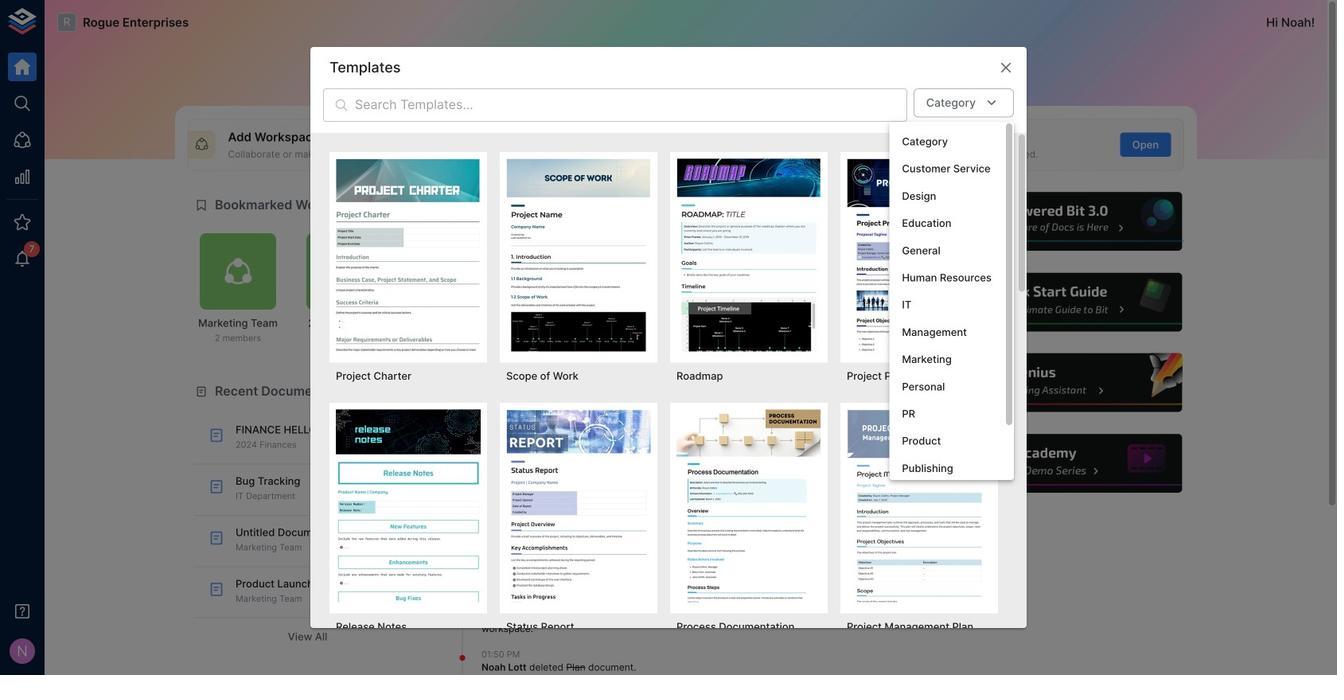 Task type: vqa. For each thing, say whether or not it's contained in the screenshot.
dialog
yes



Task type: describe. For each thing, give the bounding box(es) containing it.
roadmap image
[[677, 158, 822, 352]]

scope of work image
[[506, 158, 651, 352]]

process documentation image
[[677, 409, 822, 602]]

Search Templates... text field
[[355, 88, 908, 122]]

release notes image
[[336, 409, 481, 602]]

project proposal image
[[847, 158, 992, 352]]



Task type: locate. For each thing, give the bounding box(es) containing it.
status report image
[[506, 409, 651, 602]]

help image
[[945, 190, 1185, 253], [945, 271, 1185, 334], [945, 351, 1185, 415], [945, 432, 1185, 495]]

4 help image from the top
[[945, 432, 1185, 495]]

project management plan image
[[847, 409, 992, 602]]

project charter image
[[336, 158, 481, 352]]

1 help image from the top
[[945, 190, 1185, 253]]

2 help image from the top
[[945, 271, 1185, 334]]

3 help image from the top
[[945, 351, 1185, 415]]

dialog
[[311, 47, 1027, 675]]



